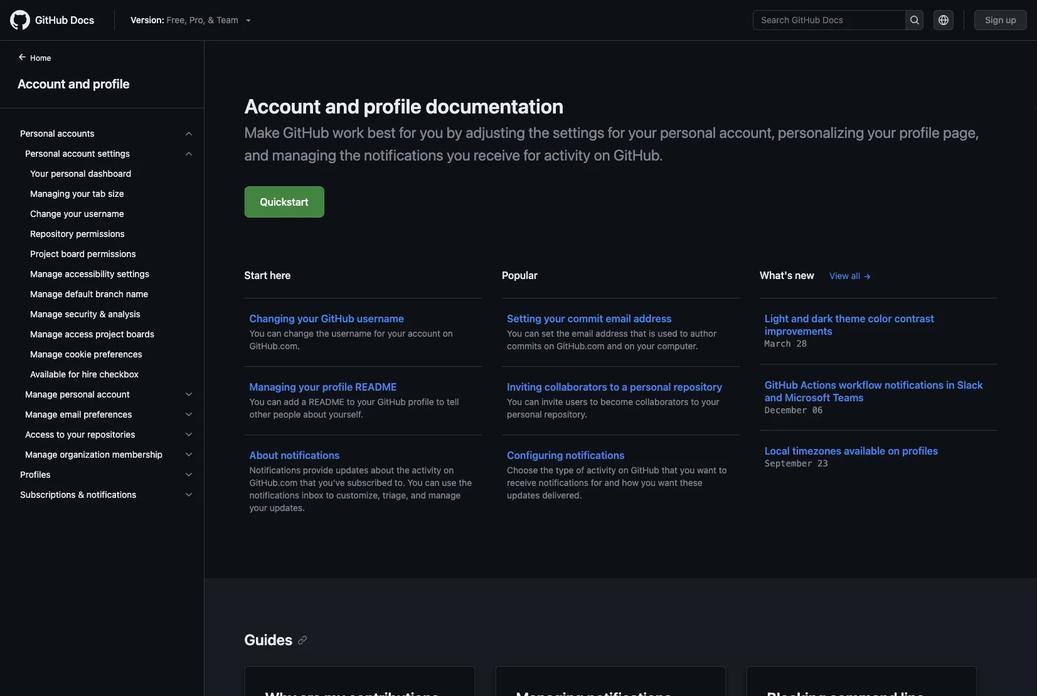 Task type: describe. For each thing, give the bounding box(es) containing it.
default
[[65, 289, 93, 299]]

what's
[[760, 269, 793, 281]]

popular
[[502, 269, 538, 281]]

by
[[447, 124, 462, 141]]

view all link
[[829, 269, 872, 283]]

1 horizontal spatial readme
[[355, 381, 397, 393]]

subscribed
[[347, 478, 392, 488]]

you inside the changing your github username you can change the username for your account on github.com.
[[249, 328, 264, 339]]

and down make on the left top of page
[[244, 146, 269, 164]]

manage for manage default branch name
[[30, 289, 62, 299]]

and up the work
[[325, 94, 359, 118]]

about inside about notifications notifications provide updates about the activity on github.com that you've subscribed to. you can use the notifications inbox to customize, triage, and manage your updates.
[[371, 465, 394, 476]]

activity inside the account and profile documentation make github work best for you by adjusting the settings for your personal account, personalizing your profile page, and managing the notifications you receive for activity on github.
[[544, 146, 591, 164]]

tab
[[92, 189, 106, 199]]

sc 9kayk9 0 image for personal account settings
[[184, 149, 194, 159]]

you inside inviting collaborators to a personal repository you can invite users to become collaborators to your personal repository.
[[507, 397, 522, 407]]

sc 9kayk9 0 image for preferences
[[184, 410, 194, 420]]

personal account settings
[[25, 148, 130, 159]]

profile for managing your profile readme you can add a readme to your github profile to tell other people about yourself.
[[322, 381, 353, 393]]

github.com inside setting your commit email address you can set the email address that is used to author commits on github.com and on your computer.
[[557, 341, 605, 351]]

can inside managing your profile readme you can add a readme to your github profile to tell other people about yourself.
[[267, 397, 281, 407]]

access
[[65, 329, 93, 339]]

to.
[[395, 478, 405, 488]]

manage for manage personal account
[[25, 389, 57, 400]]

manage access project boards
[[30, 329, 154, 339]]

change your username
[[30, 209, 124, 219]]

subscriptions & notifications
[[20, 490, 136, 500]]

you left by
[[420, 124, 443, 141]]

set
[[542, 328, 554, 339]]

personal account settings element containing personal account settings
[[10, 144, 204, 385]]

updates inside about notifications notifications provide updates about the activity on github.com that you've subscribed to. you can use the notifications inbox to customize, triage, and manage your updates.
[[336, 465, 368, 476]]

organization
[[60, 450, 110, 460]]

color
[[868, 313, 892, 325]]

personal accounts element containing personal account settings
[[10, 144, 204, 465]]

preferences for manage cookie preferences
[[94, 349, 142, 360]]

guides link
[[244, 631, 308, 649]]

preferences for manage email preferences
[[84, 409, 132, 420]]

2 vertical spatial username
[[332, 328, 372, 339]]

used
[[658, 328, 678, 339]]

repository
[[674, 381, 722, 393]]

notifications
[[249, 465, 301, 476]]

github.
[[614, 146, 663, 164]]

on inside the changing your github username you can change the username for your account on github.com.
[[443, 328, 453, 339]]

your inside inviting collaborators to a personal repository you can invite users to become collaborators to your personal repository.
[[702, 397, 719, 407]]

notifications up updates. on the left bottom
[[249, 490, 299, 501]]

0 vertical spatial permissions
[[76, 229, 125, 239]]

to inside about notifications notifications provide updates about the activity on github.com that you've subscribed to. you can use the notifications inbox to customize, triage, and manage your updates.
[[326, 490, 334, 501]]

account inside the changing your github username you can change the username for your account on github.com.
[[408, 328, 440, 339]]

a inside managing your profile readme you can add a readme to your github profile to tell other people about yourself.
[[302, 397, 306, 407]]

setting
[[507, 313, 541, 325]]

notifications inside dropdown button
[[87, 490, 136, 500]]

github docs
[[35, 14, 94, 26]]

hire
[[82, 369, 97, 380]]

& inside "link"
[[100, 309, 106, 319]]

repository.
[[544, 409, 587, 420]]

microsoft
[[785, 392, 830, 403]]

all
[[851, 271, 860, 281]]

manage for manage access project boards
[[30, 329, 62, 339]]

march 28 element
[[765, 339, 807, 349]]

changing
[[249, 313, 295, 325]]

for inside personal account settings element
[[68, 369, 80, 380]]

your personal dashboard link
[[15, 164, 199, 184]]

best
[[367, 124, 396, 141]]

you up these
[[680, 465, 695, 476]]

permissions inside "link"
[[87, 249, 136, 259]]

activity inside configuring notifications choose the type of activity on github that you want to receive notifications for and how you want these updates delivered.
[[587, 465, 616, 476]]

december
[[765, 405, 807, 415]]

repositories
[[87, 429, 135, 440]]

project board permissions link
[[15, 244, 199, 264]]

slack
[[957, 379, 983, 391]]

1 vertical spatial username
[[357, 313, 404, 325]]

receive inside configuring notifications choose the type of activity on github that you want to receive notifications for and how you want these updates delivered.
[[507, 478, 536, 488]]

new
[[795, 269, 814, 281]]

account for account and profile
[[18, 76, 66, 91]]

add
[[284, 397, 299, 407]]

use
[[442, 478, 456, 488]]

notifications up the of
[[566, 450, 625, 461]]

how
[[622, 478, 639, 488]]

improvements
[[765, 325, 833, 337]]

commit
[[568, 313, 603, 325]]

profile for account and profile documentation make github work best for you by adjusting the settings for your personal account, personalizing your profile page, and managing the notifications you receive for activity on github.
[[364, 94, 422, 118]]

change
[[284, 328, 314, 339]]

docs
[[70, 14, 94, 26]]

your inside about notifications notifications provide updates about the activity on github.com that you've subscribed to. you can use the notifications inbox to customize, triage, and manage your updates.
[[249, 503, 267, 513]]

account inside dropdown button
[[62, 148, 95, 159]]

manage accessibility settings
[[30, 269, 149, 279]]

account inside dropdown button
[[97, 389, 130, 400]]

size
[[108, 189, 124, 199]]

that inside setting your commit email address you can set the email address that is used to author commits on github.com and on your computer.
[[630, 328, 646, 339]]

you right the how
[[641, 478, 656, 488]]

and inside github actions workflow notifications in slack and microsoft teams december 06
[[765, 392, 782, 403]]

workflow
[[839, 379, 882, 391]]

managing for tab
[[30, 189, 70, 199]]

settings inside the account and profile documentation make github work best for you by adjusting the settings for your personal account, personalizing your profile page, and managing the notifications you receive for activity on github.
[[553, 124, 605, 141]]

select language: current language is english image
[[939, 15, 949, 25]]

become
[[601, 397, 633, 407]]

github actions workflow notifications in slack and microsoft teams december 06
[[765, 379, 983, 415]]

managing for profile
[[249, 381, 296, 393]]

personal inside dropdown button
[[60, 389, 95, 400]]

these
[[680, 478, 702, 488]]

and inside setting your commit email address you can set the email address that is used to author commits on github.com and on your computer.
[[607, 341, 622, 351]]

september
[[765, 459, 812, 469]]

light
[[765, 313, 789, 325]]

manage default branch name link
[[15, 284, 199, 304]]

personal for personal accounts
[[20, 128, 55, 139]]

Search GitHub Docs search field
[[754, 11, 906, 29]]

2 horizontal spatial email
[[606, 313, 631, 325]]

board
[[61, 249, 85, 259]]

make
[[244, 124, 280, 141]]

personal accounts button
[[15, 124, 199, 144]]

manage default branch name
[[30, 289, 148, 299]]

page,
[[943, 124, 979, 141]]

of
[[576, 465, 584, 476]]

1 vertical spatial address
[[596, 328, 628, 339]]

theme
[[835, 313, 866, 325]]

can inside the changing your github username you can change the username for your account on github.com.
[[267, 328, 281, 339]]

notifications inside github actions workflow notifications in slack and microsoft teams december 06
[[885, 379, 944, 391]]

can inside inviting collaborators to a personal repository you can invite users to become collaborators to your personal repository.
[[525, 397, 539, 407]]

quickstart link
[[244, 186, 324, 218]]

your personal dashboard
[[30, 168, 131, 179]]

for inside configuring notifications choose the type of activity on github that you want to receive notifications for and how you want these updates delivered.
[[591, 478, 602, 488]]

0 horizontal spatial readme
[[309, 397, 344, 407]]

account and profile documentation make github work best for you by adjusting the settings for your personal account, personalizing your profile page, and managing the notifications you receive for activity on github.
[[244, 94, 979, 164]]

triage,
[[383, 490, 409, 501]]

guides
[[244, 631, 292, 649]]

manage personal account
[[25, 389, 130, 400]]

0 vertical spatial address
[[634, 313, 672, 325]]

can inside setting your commit email address you can set the email address that is used to author commits on github.com and on your computer.
[[525, 328, 539, 339]]

the right adjusting
[[529, 124, 550, 141]]

project board permissions
[[30, 249, 136, 259]]

manage access project boards link
[[15, 324, 199, 344]]

sc 9kayk9 0 image for access to your repositories
[[184, 430, 194, 440]]

people
[[273, 409, 301, 420]]

local timezones available on profiles september 23
[[765, 445, 938, 469]]

can inside about notifications notifications provide updates about the activity on github.com that you've subscribed to. you can use the notifications inbox to customize, triage, and manage your updates.
[[425, 478, 440, 488]]

repository permissions link
[[15, 224, 199, 244]]

timezones
[[792, 445, 842, 457]]

to inside configuring notifications choose the type of activity on github that you want to receive notifications for and how you want these updates delivered.
[[719, 465, 727, 476]]

account and profile
[[18, 76, 130, 91]]

you inside managing your profile readme you can add a readme to your github profile to tell other people about yourself.
[[249, 397, 264, 407]]

1 vertical spatial want
[[658, 478, 678, 488]]

computer.
[[657, 341, 698, 351]]

updates inside configuring notifications choose the type of activity on github that you want to receive notifications for and how you want these updates delivered.
[[507, 490, 540, 501]]

to inside dropdown button
[[57, 429, 65, 440]]

manage organization membership
[[25, 450, 163, 460]]

github inside the account and profile documentation make github work best for you by adjusting the settings for your personal account, personalizing your profile page, and managing the notifications you receive for activity on github.
[[283, 124, 329, 141]]

you inside setting your commit email address you can set the email address that is used to author commits on github.com and on your computer.
[[507, 328, 522, 339]]

1 horizontal spatial email
[[572, 328, 593, 339]]

manage cookie preferences
[[30, 349, 142, 360]]



Task type: vqa. For each thing, say whether or not it's contained in the screenshot.
Manage accessibility settings link
yes



Task type: locate. For each thing, give the bounding box(es) containing it.
1 horizontal spatial want
[[697, 465, 717, 476]]

project
[[95, 329, 124, 339]]

notifications down the profiles dropdown button
[[87, 490, 136, 500]]

github inside configuring notifications choose the type of activity on github that you want to receive notifications for and how you want these updates delivered.
[[631, 465, 659, 476]]

you down by
[[447, 146, 470, 164]]

2 vertical spatial &
[[78, 490, 84, 500]]

address
[[634, 313, 672, 325], [596, 328, 628, 339]]

other
[[249, 409, 271, 420]]

& inside dropdown button
[[78, 490, 84, 500]]

about up subscribed
[[371, 465, 394, 476]]

manage email preferences
[[25, 409, 132, 420]]

github.com down "notifications"
[[249, 478, 298, 488]]

managing
[[272, 146, 336, 164]]

sc 9kayk9 0 image inside manage organization membership dropdown button
[[184, 450, 194, 460]]

github
[[35, 14, 68, 26], [283, 124, 329, 141], [321, 313, 354, 325], [765, 379, 798, 391], [377, 397, 406, 407], [631, 465, 659, 476]]

receive inside the account and profile documentation make github work best for you by adjusting the settings for your personal account, personalizing your profile page, and managing the notifications you receive for activity on github.
[[474, 146, 520, 164]]

sc 9kayk9 0 image inside personal account settings dropdown button
[[184, 149, 194, 159]]

up
[[1006, 15, 1016, 25]]

permissions down repository permissions link
[[87, 249, 136, 259]]

collaborators
[[545, 381, 607, 393], [636, 397, 689, 407]]

managing inside personal account settings element
[[30, 189, 70, 199]]

dashboard
[[88, 168, 131, 179]]

analysis
[[108, 309, 140, 319]]

you down changing
[[249, 328, 264, 339]]

can left the add
[[267, 397, 281, 407]]

personal up your
[[25, 148, 60, 159]]

free,
[[167, 15, 187, 25]]

in
[[946, 379, 955, 391]]

and left the how
[[605, 478, 620, 488]]

manage left 'access'
[[30, 329, 62, 339]]

0 vertical spatial preferences
[[94, 349, 142, 360]]

& right the pro,
[[208, 15, 214, 25]]

0 horizontal spatial collaborators
[[545, 381, 607, 393]]

2 vertical spatial that
[[300, 478, 316, 488]]

collaborators down repository
[[636, 397, 689, 407]]

receive down choose
[[507, 478, 536, 488]]

available for hire checkbox
[[30, 369, 138, 380]]

preferences inside dropdown button
[[84, 409, 132, 420]]

1 vertical spatial collaborators
[[636, 397, 689, 407]]

1 horizontal spatial account
[[244, 94, 321, 118]]

manage
[[30, 269, 62, 279], [30, 289, 62, 299], [30, 309, 62, 319], [30, 329, 62, 339], [30, 349, 62, 360], [25, 389, 57, 400], [25, 409, 57, 420], [25, 450, 57, 460]]

triangle down image
[[243, 15, 253, 25]]

updates up subscribed
[[336, 465, 368, 476]]

& down the profiles dropdown button
[[78, 490, 84, 500]]

manage accessibility settings link
[[15, 264, 199, 284]]

0 vertical spatial settings
[[553, 124, 605, 141]]

and down home link
[[68, 76, 90, 91]]

accounts
[[57, 128, 94, 139]]

1 horizontal spatial that
[[630, 328, 646, 339]]

settings for personal account settings
[[97, 148, 130, 159]]

2 vertical spatial settings
[[117, 269, 149, 279]]

updates down choose
[[507, 490, 540, 501]]

0 vertical spatial account
[[18, 76, 66, 91]]

0 horizontal spatial updates
[[336, 465, 368, 476]]

2 horizontal spatial that
[[662, 465, 678, 476]]

sc 9kayk9 0 image inside manage email preferences dropdown button
[[184, 410, 194, 420]]

settings for manage accessibility settings
[[117, 269, 149, 279]]

1 horizontal spatial managing
[[249, 381, 296, 393]]

2 vertical spatial account
[[97, 389, 130, 400]]

1 horizontal spatial &
[[100, 309, 106, 319]]

1 personal account settings element from the top
[[10, 144, 204, 385]]

boards
[[126, 329, 154, 339]]

profile left tell
[[408, 397, 434, 407]]

1 vertical spatial updates
[[507, 490, 540, 501]]

personal up manage email preferences
[[60, 389, 95, 400]]

personal inside the account and profile documentation make github work best for you by adjusting the settings for your personal account, personalizing your profile page, and managing the notifications you receive for activity on github.
[[660, 124, 716, 141]]

receive down adjusting
[[474, 146, 520, 164]]

1 vertical spatial preferences
[[84, 409, 132, 420]]

for inside the changing your github username you can change the username for your account on github.com.
[[374, 328, 385, 339]]

personal account settings button
[[15, 144, 199, 164]]

that inside about notifications notifications provide updates about the activity on github.com that you've subscribed to. you can use the notifications inbox to customize, triage, and manage your updates.
[[300, 478, 316, 488]]

can up github.com.
[[267, 328, 281, 339]]

you up commits
[[507, 328, 522, 339]]

manage down 'access'
[[25, 450, 57, 460]]

1 horizontal spatial a
[[622, 381, 628, 393]]

activity inside about notifications notifications provide updates about the activity on github.com that you've subscribed to. you can use the notifications inbox to customize, triage, and manage your updates.
[[412, 465, 441, 476]]

1 horizontal spatial github.com
[[557, 341, 605, 351]]

1 vertical spatial readme
[[309, 397, 344, 407]]

choose
[[507, 465, 538, 476]]

sc 9kayk9 0 image inside access to your repositories dropdown button
[[184, 430, 194, 440]]

subscriptions
[[20, 490, 76, 500]]

the left the type
[[540, 465, 553, 476]]

personal down inviting
[[507, 409, 542, 420]]

access
[[25, 429, 54, 440]]

can down inviting
[[525, 397, 539, 407]]

actions
[[801, 379, 836, 391]]

2 personal accounts element from the top
[[10, 144, 204, 465]]

a inside inviting collaborators to a personal repository you can invite users to become collaborators to your personal repository.
[[622, 381, 628, 393]]

0 vertical spatial managing
[[30, 189, 70, 199]]

branch
[[95, 289, 124, 299]]

username inside personal account settings element
[[84, 209, 124, 219]]

1 vertical spatial personal
[[25, 148, 60, 159]]

2 horizontal spatial &
[[208, 15, 214, 25]]

want left these
[[658, 478, 678, 488]]

march
[[765, 339, 791, 349]]

notifications
[[364, 146, 444, 164], [885, 379, 944, 391], [281, 450, 340, 461], [566, 450, 625, 461], [539, 478, 589, 488], [87, 490, 136, 500], [249, 490, 299, 501]]

sc 9kayk9 0 image
[[184, 390, 194, 400], [184, 410, 194, 420], [184, 450, 194, 460], [184, 470, 194, 480]]

manage up 'access'
[[25, 409, 57, 420]]

want up these
[[697, 465, 717, 476]]

search image
[[910, 15, 920, 25]]

manage down project
[[30, 269, 62, 279]]

activity
[[544, 146, 591, 164], [412, 465, 441, 476], [587, 465, 616, 476]]

manage cookie preferences link
[[15, 344, 199, 365]]

address down the commit in the top right of the page
[[596, 328, 628, 339]]

sc 9kayk9 0 image inside the profiles dropdown button
[[184, 470, 194, 480]]

is
[[649, 328, 655, 339]]

manage inside manage email preferences dropdown button
[[25, 409, 57, 420]]

your inside dropdown button
[[67, 429, 85, 440]]

you up other
[[249, 397, 264, 407]]

about inside managing your profile readme you can add a readme to your github profile to tell other people about yourself.
[[303, 409, 326, 420]]

you inside about notifications notifications provide updates about the activity on github.com that you've subscribed to. you can use the notifications inbox to customize, triage, and manage your updates.
[[408, 478, 423, 488]]

manage inside manage personal account dropdown button
[[25, 389, 57, 400]]

quickstart
[[260, 196, 309, 208]]

here
[[270, 269, 291, 281]]

notifications left in
[[885, 379, 944, 391]]

0 horizontal spatial a
[[302, 397, 306, 407]]

None search field
[[753, 10, 924, 30]]

on inside configuring notifications choose the type of activity on github that you want to receive notifications for and how you want these updates delivered.
[[618, 465, 629, 476]]

about right people
[[303, 409, 326, 420]]

0 vertical spatial username
[[84, 209, 124, 219]]

tell
[[447, 397, 459, 407]]

manage personal account button
[[15, 385, 199, 405]]

sc 9kayk9 0 image for membership
[[184, 450, 194, 460]]

1 vertical spatial account
[[408, 328, 440, 339]]

personal account settings element containing your personal dashboard
[[10, 164, 204, 385]]

notifications up provide
[[281, 450, 340, 461]]

0 horizontal spatial managing
[[30, 189, 70, 199]]

for
[[399, 124, 416, 141], [608, 124, 625, 141], [524, 146, 541, 164], [374, 328, 385, 339], [68, 369, 80, 380], [591, 478, 602, 488]]

the right use
[[459, 478, 472, 488]]

personal up become
[[630, 381, 671, 393]]

that
[[630, 328, 646, 339], [662, 465, 678, 476], [300, 478, 316, 488]]

2 horizontal spatial account
[[408, 328, 440, 339]]

manage
[[428, 490, 461, 501]]

a right the add
[[302, 397, 306, 407]]

you
[[420, 124, 443, 141], [447, 146, 470, 164], [680, 465, 695, 476], [641, 478, 656, 488]]

1 vertical spatial that
[[662, 465, 678, 476]]

28
[[796, 339, 807, 349]]

a up become
[[622, 381, 628, 393]]

settings inside personal account settings dropdown button
[[97, 148, 130, 159]]

1 sc 9kayk9 0 image from the top
[[184, 390, 194, 400]]

setting your commit email address you can set the email address that is used to author commits on github.com and on your computer.
[[507, 313, 717, 351]]

& down manage default branch name link
[[100, 309, 106, 319]]

email down the commit in the top right of the page
[[572, 328, 593, 339]]

invite
[[542, 397, 563, 407]]

and right triage, at the left bottom of page
[[411, 490, 426, 501]]

1 horizontal spatial account
[[97, 389, 130, 400]]

managing your profile readme you can add a readme to your github profile to tell other people about yourself.
[[249, 381, 459, 420]]

4 sc 9kayk9 0 image from the top
[[184, 490, 194, 500]]

manage inside manage cookie preferences link
[[30, 349, 62, 360]]

home link
[[13, 52, 71, 65]]

1 vertical spatial github.com
[[249, 478, 298, 488]]

0 horizontal spatial &
[[78, 490, 84, 500]]

sc 9kayk9 0 image inside the personal accounts dropdown button
[[184, 129, 194, 139]]

personal accounts element
[[10, 124, 204, 465], [10, 144, 204, 465]]

and inside configuring notifications choose the type of activity on github that you want to receive notifications for and how you want these updates delivered.
[[605, 478, 620, 488]]

preferences up checkbox
[[94, 349, 142, 360]]

cookie
[[65, 349, 91, 360]]

on inside about notifications notifications provide updates about the activity on github.com that you've subscribed to. you can use the notifications inbox to customize, triage, and manage your updates.
[[444, 465, 454, 476]]

personalizing
[[778, 124, 864, 141]]

the up to.
[[397, 465, 410, 476]]

customize,
[[336, 490, 380, 501]]

manage for manage accessibility settings
[[30, 269, 62, 279]]

the down the work
[[340, 146, 361, 164]]

github.com inside about notifications notifications provide updates about the activity on github.com that you've subscribed to. you can use the notifications inbox to customize, triage, and manage your updates.
[[249, 478, 298, 488]]

you down inviting
[[507, 397, 522, 407]]

1 horizontal spatial about
[[371, 465, 394, 476]]

0 horizontal spatial that
[[300, 478, 316, 488]]

team
[[216, 15, 238, 25]]

sc 9kayk9 0 image
[[184, 129, 194, 139], [184, 149, 194, 159], [184, 430, 194, 440], [184, 490, 194, 500]]

1 personal accounts element from the top
[[10, 124, 204, 465]]

receive
[[474, 146, 520, 164], [507, 478, 536, 488]]

version:
[[131, 15, 164, 25]]

profiles button
[[15, 465, 199, 485]]

settings inside manage accessibility settings link
[[117, 269, 149, 279]]

github inside the changing your github username you can change the username for your account on github.com.
[[321, 313, 354, 325]]

manage for manage email preferences
[[25, 409, 57, 420]]

and up december
[[765, 392, 782, 403]]

2 personal account settings element from the top
[[10, 164, 204, 385]]

manage left "default" on the top of the page
[[30, 289, 62, 299]]

0 vertical spatial collaborators
[[545, 381, 607, 393]]

teams
[[833, 392, 864, 403]]

updates.
[[270, 503, 305, 513]]

personal left accounts
[[20, 128, 55, 139]]

sc 9kayk9 0 image for personal accounts
[[184, 129, 194, 139]]

manage inside manage organization membership dropdown button
[[25, 450, 57, 460]]

manage inside manage access project boards link
[[30, 329, 62, 339]]

and
[[68, 76, 90, 91], [325, 94, 359, 118], [244, 146, 269, 164], [791, 313, 809, 325], [607, 341, 622, 351], [765, 392, 782, 403], [605, 478, 620, 488], [411, 490, 426, 501]]

manage inside manage security & analysis "link"
[[30, 309, 62, 319]]

0 vertical spatial &
[[208, 15, 214, 25]]

access to your repositories
[[25, 429, 135, 440]]

accessibility
[[65, 269, 114, 279]]

updates
[[336, 465, 368, 476], [507, 490, 540, 501]]

can up commits
[[525, 328, 539, 339]]

0 horizontal spatial address
[[596, 328, 628, 339]]

preferences down manage personal account dropdown button
[[84, 409, 132, 420]]

and up inviting collaborators to a personal repository you can invite users to become collaborators to your personal repository.
[[607, 341, 622, 351]]

managing up the add
[[249, 381, 296, 393]]

access to your repositories button
[[15, 425, 199, 445]]

account up make on the left top of page
[[244, 94, 321, 118]]

1 vertical spatial about
[[371, 465, 394, 476]]

profile left page,
[[899, 124, 940, 141]]

0 vertical spatial account
[[62, 148, 95, 159]]

manage security & analysis link
[[15, 304, 199, 324]]

0 horizontal spatial email
[[60, 409, 81, 420]]

profile for account and profile
[[93, 76, 130, 91]]

permissions
[[76, 229, 125, 239], [87, 249, 136, 259]]

inbox
[[302, 490, 323, 501]]

sc 9kayk9 0 image inside the subscriptions & notifications dropdown button
[[184, 490, 194, 500]]

0 vertical spatial about
[[303, 409, 326, 420]]

about
[[249, 450, 278, 461]]

personal accounts element containing personal accounts
[[10, 124, 204, 465]]

a
[[622, 381, 628, 393], [302, 397, 306, 407]]

address up is
[[634, 313, 672, 325]]

email
[[606, 313, 631, 325], [572, 328, 593, 339], [60, 409, 81, 420]]

profile up the personal accounts dropdown button
[[93, 76, 130, 91]]

manage inside manage default branch name link
[[30, 289, 62, 299]]

readme
[[355, 381, 397, 393], [309, 397, 344, 407]]

notifications down the type
[[539, 478, 589, 488]]

0 vertical spatial readme
[[355, 381, 397, 393]]

inviting collaborators to a personal repository you can invite users to become collaborators to your personal repository.
[[507, 381, 722, 420]]

1 sc 9kayk9 0 image from the top
[[184, 129, 194, 139]]

0 vertical spatial personal
[[20, 128, 55, 139]]

1 vertical spatial a
[[302, 397, 306, 407]]

manage down the available
[[25, 389, 57, 400]]

0 vertical spatial that
[[630, 328, 646, 339]]

&
[[208, 15, 214, 25], [100, 309, 106, 319], [78, 490, 84, 500]]

0 vertical spatial a
[[622, 381, 628, 393]]

you right to.
[[408, 478, 423, 488]]

0 vertical spatial updates
[[336, 465, 368, 476]]

profile up yourself.
[[322, 381, 353, 393]]

sc 9kayk9 0 image for subscriptions & notifications
[[184, 490, 194, 500]]

0 horizontal spatial about
[[303, 409, 326, 420]]

1 vertical spatial account
[[244, 94, 321, 118]]

managing inside managing your profile readme you can add a readme to your github profile to tell other people about yourself.
[[249, 381, 296, 393]]

local
[[765, 445, 790, 457]]

profiles
[[20, 470, 51, 480]]

github.com down the commit in the top right of the page
[[557, 341, 605, 351]]

the inside setting your commit email address you can set the email address that is used to author commits on github.com and on your computer.
[[556, 328, 570, 339]]

2 sc 9kayk9 0 image from the top
[[184, 149, 194, 159]]

0 horizontal spatial want
[[658, 478, 678, 488]]

notifications inside the account and profile documentation make github work best for you by adjusting the settings for your personal account, personalizing your profile page, and managing the notifications you receive for activity on github.
[[364, 146, 444, 164]]

2 sc 9kayk9 0 image from the top
[[184, 410, 194, 420]]

the right change
[[316, 328, 329, 339]]

sc 9kayk9 0 image for account
[[184, 390, 194, 400]]

profiles
[[902, 445, 938, 457]]

account down home link
[[18, 76, 66, 91]]

1 vertical spatial managing
[[249, 381, 296, 393]]

personal account settings element
[[10, 144, 204, 385], [10, 164, 204, 385]]

on inside the account and profile documentation make github work best for you by adjusting the settings for your personal account, personalizing your profile page, and managing the notifications you receive for activity on github.
[[594, 146, 610, 164]]

subscriptions & notifications button
[[15, 485, 199, 505]]

preferences inside personal account settings element
[[94, 349, 142, 360]]

3 sc 9kayk9 0 image from the top
[[184, 430, 194, 440]]

personal up github.
[[660, 124, 716, 141]]

contrast
[[895, 313, 934, 325]]

github inside github actions workflow notifications in slack and microsoft teams december 06
[[765, 379, 798, 391]]

to inside setting your commit email address you can set the email address that is used to author commits on github.com and on your computer.
[[680, 328, 688, 339]]

personal up managing your tab size
[[51, 168, 86, 179]]

on inside local timezones available on profiles september 23
[[888, 445, 900, 457]]

yourself.
[[329, 409, 363, 420]]

2 vertical spatial email
[[60, 409, 81, 420]]

4 sc 9kayk9 0 image from the top
[[184, 470, 194, 480]]

the right set
[[556, 328, 570, 339]]

notifications down best
[[364, 146, 444, 164]]

0 horizontal spatial account
[[62, 148, 95, 159]]

security
[[65, 309, 97, 319]]

1 vertical spatial receive
[[507, 478, 536, 488]]

06
[[812, 405, 823, 415]]

delivered.
[[542, 490, 582, 501]]

email right the commit in the top right of the page
[[606, 313, 631, 325]]

email down the manage personal account
[[60, 409, 81, 420]]

github inside managing your profile readme you can add a readme to your github profile to tell other people about yourself.
[[377, 397, 406, 407]]

and inside about notifications notifications provide updates about the activity on github.com that you've subscribed to. you can use the notifications inbox to customize, triage, and manage your updates.
[[411, 490, 426, 501]]

commits
[[507, 341, 542, 351]]

manage left security on the top left of page
[[30, 309, 62, 319]]

sc 9kayk9 0 image inside manage personal account dropdown button
[[184, 390, 194, 400]]

managing your tab size link
[[15, 184, 199, 204]]

account for account and profile documentation make github work best for you by adjusting the settings for your personal account, personalizing your profile page, and managing the notifications you receive for activity on github.
[[244, 94, 321, 118]]

0 vertical spatial want
[[697, 465, 717, 476]]

account and profile element
[[0, 51, 205, 695]]

1 horizontal spatial updates
[[507, 490, 540, 501]]

0 horizontal spatial account
[[18, 76, 66, 91]]

december 06 element
[[765, 405, 823, 415]]

managing up change
[[30, 189, 70, 199]]

sign up
[[985, 15, 1016, 25]]

personal accounts
[[20, 128, 94, 139]]

0 vertical spatial receive
[[474, 146, 520, 164]]

light and dark theme color contrast improvements march 28
[[765, 313, 934, 349]]

sign
[[985, 15, 1004, 25]]

1 vertical spatial permissions
[[87, 249, 136, 259]]

the inside configuring notifications choose the type of activity on github that you want to receive notifications for and how you want these updates delivered.
[[540, 465, 553, 476]]

permissions down change your username link
[[76, 229, 125, 239]]

1 horizontal spatial collaborators
[[636, 397, 689, 407]]

0 vertical spatial email
[[606, 313, 631, 325]]

managing
[[30, 189, 70, 199], [249, 381, 296, 393]]

available for hire checkbox link
[[15, 365, 199, 385]]

0 vertical spatial github.com
[[557, 341, 605, 351]]

can left use
[[425, 478, 440, 488]]

version: free, pro, & team
[[131, 15, 238, 25]]

manage for manage cookie preferences
[[30, 349, 62, 360]]

1 horizontal spatial address
[[634, 313, 672, 325]]

1 vertical spatial settings
[[97, 148, 130, 159]]

3 sc 9kayk9 0 image from the top
[[184, 450, 194, 460]]

profile up best
[[364, 94, 422, 118]]

the inside the changing your github username you can change the username for your account on github.com.
[[316, 328, 329, 339]]

manage for manage security & analysis
[[30, 309, 62, 319]]

email inside dropdown button
[[60, 409, 81, 420]]

manage for manage organization membership
[[25, 450, 57, 460]]

september 23 element
[[765, 459, 828, 469]]

and up the improvements on the top of page
[[791, 313, 809, 325]]

manage security & analysis
[[30, 309, 140, 319]]

and inside light and dark theme color contrast improvements march 28
[[791, 313, 809, 325]]

collaborators up users at the right bottom of page
[[545, 381, 607, 393]]

1 vertical spatial email
[[572, 328, 593, 339]]

that inside configuring notifications choose the type of activity on github that you want to receive notifications for and how you want these updates delivered.
[[662, 465, 678, 476]]

account inside the account and profile documentation make github work best for you by adjusting the settings for your personal account, personalizing your profile page, and managing the notifications you receive for activity on github.
[[244, 94, 321, 118]]

personal for personal account settings
[[25, 148, 60, 159]]

manage up the available
[[30, 349, 62, 360]]

1 vertical spatial &
[[100, 309, 106, 319]]

manage inside manage accessibility settings link
[[30, 269, 62, 279]]

0 horizontal spatial github.com
[[249, 478, 298, 488]]



